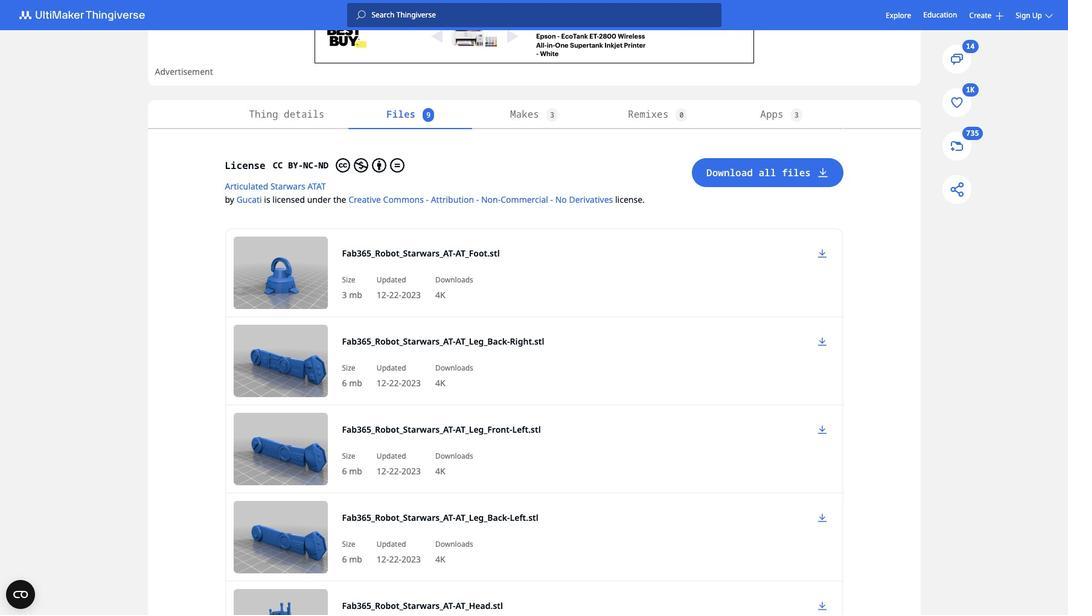 Task type: describe. For each thing, give the bounding box(es) containing it.
updated 12-22-2023 for fab365_robot_starwars_at-at_leg_back-left.stl
[[377, 539, 421, 565]]

size for fab365_robot_starwars_at-at_foot.stl
[[342, 275, 355, 285]]

fab365_robot_starwars_at- for fab365_robot_starwars_at-at_leg_back-right.stl
[[342, 336, 456, 347]]

license.
[[615, 194, 645, 205]]

at_foot.stl
[[456, 248, 500, 259]]

downloads 4k for fab365_robot_starwars_at-at_leg_back-left.stl
[[435, 539, 473, 565]]

by-
[[288, 159, 303, 171]]

details
[[284, 107, 324, 121]]

up
[[1032, 10, 1042, 20]]

at_head.stl
[[456, 600, 503, 612]]

preview of a 3d printable part image for fab365_robot_starwars_at-at_leg_front-left.stl
[[233, 413, 328, 485]]

downloads for fab365_robot_starwars_at-at_leg_back-left.stl
[[435, 539, 473, 549]]

14
[[966, 41, 975, 52]]

starwars
[[270, 181, 305, 192]]

6 for fab365_robot_starwars_at-at_leg_back-right.stl
[[342, 377, 347, 389]]

22- for fab365_robot_starwars_at-at_leg_front-left.stl
[[389, 466, 401, 477]]

makes
[[510, 107, 539, 121]]

updated for fab365_robot_starwars_at-at_leg_back-left.stl
[[377, 539, 406, 549]]

all
[[759, 166, 776, 179]]

explore
[[886, 10, 911, 20]]

downloads 4k for fab365_robot_starwars_at-at_foot.stl
[[435, 275, 473, 301]]

sign up
[[1016, 10, 1042, 20]]

mb for fab365_robot_starwars_at-at_leg_back-right.stl
[[349, 377, 362, 389]]

is
[[264, 194, 270, 205]]

2023 for fab365_robot_starwars_at-at_leg_back-right.stl
[[401, 377, 421, 389]]

updated for fab365_robot_starwars_at-at_leg_back-right.stl
[[377, 363, 406, 373]]

9
[[426, 110, 431, 120]]

fab365_robot_starwars_at- for fab365_robot_starwars_at-at_leg_back-left.stl
[[342, 512, 456, 523]]

thing details button
[[225, 100, 349, 129]]

4k for fab365_robot_starwars_at-at_leg_back-right.stl
[[435, 377, 445, 389]]

licensed
[[272, 194, 305, 205]]

creative
[[348, 194, 381, 205]]

12- for fab365_robot_starwars_at-at_leg_back-right.stl
[[377, 377, 389, 389]]

3 for makes
[[550, 110, 554, 120]]

advertisement
[[155, 66, 213, 77]]

22- for fab365_robot_starwars_at-at_leg_back-right.stl
[[389, 377, 401, 389]]

sign
[[1016, 10, 1030, 20]]

downloads 4k for fab365_robot_starwars_at-at_leg_front-left.stl
[[435, 451, 473, 477]]

12- for fab365_robot_starwars_at-at_leg_back-left.stl
[[377, 554, 389, 565]]

4k for fab365_robot_starwars_at-at_foot.stl
[[435, 289, 445, 301]]

download all files
[[706, 166, 811, 179]]

size for fab365_robot_starwars_at-at_leg_back-right.stl
[[342, 363, 355, 373]]

sign up button
[[1016, 10, 1056, 20]]

under
[[307, 194, 331, 205]]

3 - from the left
[[550, 194, 553, 205]]

size 6 mb for fab365_robot_starwars_at-at_leg_back-right.stl
[[342, 363, 362, 389]]

makerbot logo image
[[12, 8, 159, 22]]

preview of a 3d printable part image for fab365_robot_starwars_at-at_leg_back-left.stl
[[233, 501, 328, 574]]

fab365_robot_starwars_at-at_leg_back-right.stl
[[342, 336, 544, 347]]

3 inside 'size 3 mb'
[[342, 289, 347, 301]]

fab365_robot_starwars_at-at_head.stl
[[342, 600, 503, 612]]

fab365_robot_starwars_at-at_foot.stl
[[342, 248, 500, 259]]

articulated
[[225, 181, 268, 192]]

downloads for fab365_robot_starwars_at-at_leg_front-left.stl
[[435, 451, 473, 461]]

creative commons - attribution - non-commercial - no derivatives link
[[348, 194, 613, 205]]

by
[[225, 194, 234, 205]]

updated for fab365_robot_starwars_at-at_leg_front-left.stl
[[377, 451, 406, 461]]

right.stl
[[510, 336, 544, 347]]

4k for fab365_robot_starwars_at-at_leg_back-left.stl
[[435, 554, 445, 565]]

2023 for fab365_robot_starwars_at-at_leg_front-left.stl
[[401, 466, 421, 477]]

left.stl for at_leg_front-
[[512, 424, 541, 435]]

open widget image
[[6, 580, 35, 609]]

explore button
[[886, 10, 911, 20]]

size 6 mb for fab365_robot_starwars_at-at_leg_back-left.stl
[[342, 539, 362, 565]]

derivatives
[[569, 194, 613, 205]]

updated 12-22-2023 for fab365_robot_starwars_at-at_foot.stl
[[377, 275, 421, 301]]



Task type: vqa. For each thing, say whether or not it's contained in the screenshot.
the University
no



Task type: locate. For each thing, give the bounding box(es) containing it.
2023 for fab365_robot_starwars_at-at_leg_back-left.stl
[[401, 554, 421, 565]]

non-
[[481, 194, 501, 205]]

4 downloads 4k from the top
[[435, 539, 473, 565]]

3 preview of a 3d printable part image from the top
[[233, 413, 328, 485]]

2 2023 from the top
[[401, 377, 421, 389]]

2 - from the left
[[476, 194, 479, 205]]

articulated starwars atat link
[[225, 181, 326, 192]]

updated 12-22-2023 down fab365_robot_starwars_at-at_leg_back-right.stl
[[377, 363, 421, 389]]

4k down the fab365_robot_starwars_at-at_leg_back-left.stl
[[435, 554, 445, 565]]

preview of a 3d printable part image
[[233, 237, 328, 309], [233, 325, 328, 397], [233, 413, 328, 485], [233, 501, 328, 574]]

updated down the fab365_robot_starwars_at-at_leg_back-left.stl
[[377, 539, 406, 549]]

4 4k from the top
[[435, 554, 445, 565]]

download all files button
[[692, 158, 843, 187]]

2 6 from the top
[[342, 466, 347, 477]]

create
[[969, 10, 992, 20]]

downloads 4k down the fab365_robot_starwars_at-at_leg_back-left.stl
[[435, 539, 473, 565]]

3 fab365_robot_starwars_at- from the top
[[342, 424, 456, 435]]

4k
[[435, 289, 445, 301], [435, 377, 445, 389], [435, 466, 445, 477], [435, 554, 445, 565]]

updated down fab365_robot_starwars_at-at_leg_back-right.stl
[[377, 363, 406, 373]]

1 size 6 mb from the top
[[342, 363, 362, 389]]

updated 12-22-2023
[[377, 275, 421, 301], [377, 363, 421, 389], [377, 451, 421, 477], [377, 539, 421, 565]]

1 vertical spatial left.stl
[[510, 512, 538, 523]]

preview of a 3d printable part image for fab365_robot_starwars_at-at_foot.stl
[[233, 237, 328, 309]]

1 downloads 4k from the top
[[435, 275, 473, 301]]

4 12- from the top
[[377, 554, 389, 565]]

2 vertical spatial size 6 mb
[[342, 539, 362, 565]]

12- for fab365_robot_starwars_at-at_leg_front-left.stl
[[377, 466, 389, 477]]

1 at_leg_back- from the top
[[456, 336, 510, 347]]

articulated starwars atat by gucati is licensed under the creative commons - attribution - non-commercial - no derivatives license.
[[225, 181, 645, 205]]

mb for fab365_robot_starwars_at-at_leg_front-left.stl
[[349, 466, 362, 477]]

updated 12-22-2023 down 'fab365_robot_starwars_at-at_leg_front-left.stl'
[[377, 451, 421, 477]]

- right commons
[[426, 194, 429, 205]]

preview of a 3d printable part image for fab365_robot_starwars_at-at_leg_back-right.stl
[[233, 325, 328, 397]]

size for fab365_robot_starwars_at-at_leg_front-left.stl
[[342, 451, 355, 461]]

atat
[[307, 181, 326, 192]]

apps
[[760, 107, 784, 121]]

4 size from the top
[[342, 539, 355, 549]]

- left 'no'
[[550, 194, 553, 205]]

6 for fab365_robot_starwars_at-at_leg_back-left.stl
[[342, 554, 347, 565]]

2 size 6 mb from the top
[[342, 451, 362, 477]]

2 updated from the top
[[377, 363, 406, 373]]

at_leg_front-
[[456, 424, 512, 435]]

2 4k from the top
[[435, 377, 445, 389]]

1 6 from the top
[[342, 377, 347, 389]]

1 preview of a 3d printable part image from the top
[[233, 237, 328, 309]]

3 size from the top
[[342, 451, 355, 461]]

735
[[966, 128, 979, 139]]

attribution
[[431, 194, 474, 205]]

1 size from the top
[[342, 275, 355, 285]]

3 12- from the top
[[377, 466, 389, 477]]

1 22- from the top
[[389, 289, 401, 301]]

0 vertical spatial size 6 mb
[[342, 363, 362, 389]]

at_leg_back-
[[456, 336, 510, 347], [456, 512, 510, 523]]

updated 12-22-2023 down the fab365_robot_starwars_at-at_leg_back-left.stl
[[377, 539, 421, 565]]

2 downloads from the top
[[435, 363, 473, 373]]

0 vertical spatial 6
[[342, 377, 347, 389]]

downloads 4k
[[435, 275, 473, 301], [435, 363, 473, 389], [435, 451, 473, 477], [435, 539, 473, 565]]

5 fab365_robot_starwars_at- from the top
[[342, 600, 456, 612]]

4 fab365_robot_starwars_at- from the top
[[342, 512, 456, 523]]

remixes
[[628, 107, 669, 121]]

nc-
[[303, 159, 318, 171]]

size 6 mb for fab365_robot_starwars_at-at_leg_front-left.stl
[[342, 451, 362, 477]]

mb inside 'size 3 mb'
[[349, 289, 362, 301]]

fab365_robot_starwars_at-at_leg_front-left.stl
[[342, 424, 541, 435]]

2023 down fab365_robot_starwars_at-at_foot.stl
[[401, 289, 421, 301]]

size 3 mb
[[342, 275, 362, 301]]

2 horizontal spatial 3
[[794, 110, 799, 120]]

cc by-nc-nd
[[273, 159, 329, 171]]

the
[[333, 194, 346, 205]]

2 12- from the top
[[377, 377, 389, 389]]

downloads 4k for fab365_robot_starwars_at-at_leg_back-right.stl
[[435, 363, 473, 389]]

size for fab365_robot_starwars_at-at_leg_back-left.stl
[[342, 539, 355, 549]]

mb
[[349, 289, 362, 301], [349, 377, 362, 389], [349, 466, 362, 477], [349, 554, 362, 565]]

thing details
[[249, 107, 324, 121]]

1 4k from the top
[[435, 289, 445, 301]]

3 downloads 4k from the top
[[435, 451, 473, 477]]

22- for fab365_robot_starwars_at-at_leg_back-left.stl
[[389, 554, 401, 565]]

size inside 'size 3 mb'
[[342, 275, 355, 285]]

2 mb from the top
[[349, 377, 362, 389]]

0 horizontal spatial 3
[[342, 289, 347, 301]]

cc
[[273, 159, 283, 171]]

1 updated 12-22-2023 from the top
[[377, 275, 421, 301]]

0 vertical spatial left.stl
[[512, 424, 541, 435]]

4 mb from the top
[[349, 554, 362, 565]]

2023 down fab365_robot_starwars_at-at_leg_back-right.stl
[[401, 377, 421, 389]]

files
[[386, 107, 415, 121]]

-
[[426, 194, 429, 205], [476, 194, 479, 205], [550, 194, 553, 205]]

1 2023 from the top
[[401, 289, 421, 301]]

fab365_robot_starwars_at- for fab365_robot_starwars_at-at_foot.stl
[[342, 248, 456, 259]]

2 at_leg_back- from the top
[[456, 512, 510, 523]]

at_leg_back- for right.stl
[[456, 336, 510, 347]]

2 size from the top
[[342, 363, 355, 373]]

Search Thingiverse text field
[[366, 10, 721, 20]]

0
[[679, 110, 684, 120]]

2 horizontal spatial -
[[550, 194, 553, 205]]

updated down fab365_robot_starwars_at-at_foot.stl
[[377, 275, 406, 285]]

4 updated from the top
[[377, 539, 406, 549]]

1 vertical spatial at_leg_back-
[[456, 512, 510, 523]]

mb for fab365_robot_starwars_at-at_leg_back-left.stl
[[349, 554, 362, 565]]

2 updated 12-22-2023 from the top
[[377, 363, 421, 389]]

3 6 from the top
[[342, 554, 347, 565]]

4k down 'fab365_robot_starwars_at-at_leg_front-left.stl'
[[435, 466, 445, 477]]

3 2023 from the top
[[401, 466, 421, 477]]

2 22- from the top
[[389, 377, 401, 389]]

fab365_robot_starwars_at-
[[342, 248, 456, 259], [342, 336, 456, 347], [342, 424, 456, 435], [342, 512, 456, 523], [342, 600, 456, 612]]

1 fab365_robot_starwars_at- from the top
[[342, 248, 456, 259]]

0 horizontal spatial -
[[426, 194, 429, 205]]

2023
[[401, 289, 421, 301], [401, 377, 421, 389], [401, 466, 421, 477], [401, 554, 421, 565]]

1 mb from the top
[[349, 289, 362, 301]]

1 vertical spatial size 6 mb
[[342, 451, 362, 477]]

downloads 4k down 'fab365_robot_starwars_at-at_leg_front-left.stl'
[[435, 451, 473, 477]]

downloads 4k down fab365_robot_starwars_at-at_leg_back-right.stl
[[435, 363, 473, 389]]

0 vertical spatial at_leg_back-
[[456, 336, 510, 347]]

download
[[706, 166, 753, 179]]

2023 for fab365_robot_starwars_at-at_foot.stl
[[401, 289, 421, 301]]

fab365_robot_starwars_at-at_leg_back-left.stl
[[342, 512, 538, 523]]

4k for fab365_robot_starwars_at-at_leg_front-left.stl
[[435, 466, 445, 477]]

4 updated 12-22-2023 from the top
[[377, 539, 421, 565]]

3 updated from the top
[[377, 451, 406, 461]]

1 downloads from the top
[[435, 275, 473, 285]]

downloads for fab365_robot_starwars_at-at_leg_back-right.stl
[[435, 363, 473, 373]]

3 mb from the top
[[349, 466, 362, 477]]

4k down fab365_robot_starwars_at-at_leg_back-right.stl
[[435, 377, 445, 389]]

updated 12-22-2023 down fab365_robot_starwars_at-at_foot.stl
[[377, 275, 421, 301]]

1 vertical spatial 6
[[342, 466, 347, 477]]

advertisement region
[[314, 9, 754, 63]]

downloads down 'fab365_robot_starwars_at-at_leg_front-left.stl'
[[435, 451, 473, 461]]

commons
[[383, 194, 424, 205]]

commercial
[[501, 194, 548, 205]]

2023 down 'fab365_robot_starwars_at-at_leg_front-left.stl'
[[401, 466, 421, 477]]

2 downloads 4k from the top
[[435, 363, 473, 389]]

22-
[[389, 289, 401, 301], [389, 377, 401, 389], [389, 466, 401, 477], [389, 554, 401, 565]]

updated down 'fab365_robot_starwars_at-at_leg_front-left.stl'
[[377, 451, 406, 461]]

gucati
[[236, 194, 262, 205]]

gucati link
[[236, 194, 262, 205]]

downloads 4k down at_foot.stl
[[435, 275, 473, 301]]

left.stl
[[512, 424, 541, 435], [510, 512, 538, 523]]

2 vertical spatial 6
[[342, 554, 347, 565]]

downloads down at_foot.stl
[[435, 275, 473, 285]]

size
[[342, 275, 355, 285], [342, 363, 355, 373], [342, 451, 355, 461], [342, 539, 355, 549]]

create button
[[969, 10, 1004, 20]]

size 6 mb
[[342, 363, 362, 389], [342, 451, 362, 477], [342, 539, 362, 565]]

updated 12-22-2023 for fab365_robot_starwars_at-at_leg_back-right.stl
[[377, 363, 421, 389]]

2023 up fab365_robot_starwars_at-at_head.stl on the left of page
[[401, 554, 421, 565]]

fab365_robot_starwars_at- for fab365_robot_starwars_at-at_head.stl
[[342, 600, 456, 612]]

mb for fab365_robot_starwars_at-at_foot.stl
[[349, 289, 362, 301]]

1 horizontal spatial -
[[476, 194, 479, 205]]

no
[[555, 194, 567, 205]]

1 horizontal spatial 3
[[550, 110, 554, 120]]

- left non-
[[476, 194, 479, 205]]

3
[[550, 110, 554, 120], [794, 110, 799, 120], [342, 289, 347, 301]]

6
[[342, 377, 347, 389], [342, 466, 347, 477], [342, 554, 347, 565]]

4k down fab365_robot_starwars_at-at_foot.stl
[[435, 289, 445, 301]]

nd
[[318, 159, 329, 171]]

plusicon image
[[996, 12, 1004, 20]]

12-
[[377, 289, 389, 301], [377, 377, 389, 389], [377, 466, 389, 477], [377, 554, 389, 565]]

1 updated from the top
[[377, 275, 406, 285]]

files
[[782, 166, 811, 179]]

downloads down the fab365_robot_starwars_at-at_leg_back-left.stl
[[435, 539, 473, 549]]

downloads for fab365_robot_starwars_at-at_foot.stl
[[435, 275, 473, 285]]

2 fab365_robot_starwars_at- from the top
[[342, 336, 456, 347]]

thing
[[249, 107, 278, 121]]

3 22- from the top
[[389, 466, 401, 477]]

1k
[[966, 85, 975, 95]]

1 12- from the top
[[377, 289, 389, 301]]

fab365_robot_starwars_at- for fab365_robot_starwars_at-at_leg_front-left.stl
[[342, 424, 456, 435]]

3 size 6 mb from the top
[[342, 539, 362, 565]]

12- for fab365_robot_starwars_at-at_foot.stl
[[377, 289, 389, 301]]

2 preview of a 3d printable part image from the top
[[233, 325, 328, 397]]

3 for apps
[[794, 110, 799, 120]]

education
[[923, 10, 957, 20]]

at_leg_back- for left.stl
[[456, 512, 510, 523]]

6 for fab365_robot_starwars_at-at_leg_front-left.stl
[[342, 466, 347, 477]]

license
[[225, 159, 265, 172]]

updated
[[377, 275, 406, 285], [377, 363, 406, 373], [377, 451, 406, 461], [377, 539, 406, 549]]

left.stl for at_leg_back-
[[510, 512, 538, 523]]

4 22- from the top
[[389, 554, 401, 565]]

downloads down fab365_robot_starwars_at-at_leg_back-right.stl
[[435, 363, 473, 373]]

3 updated 12-22-2023 from the top
[[377, 451, 421, 477]]

downloads
[[435, 275, 473, 285], [435, 363, 473, 373], [435, 451, 473, 461], [435, 539, 473, 549]]

22- for fab365_robot_starwars_at-at_foot.stl
[[389, 289, 401, 301]]

search control image
[[356, 10, 366, 20]]

1 - from the left
[[426, 194, 429, 205]]

updated for fab365_robot_starwars_at-at_foot.stl
[[377, 275, 406, 285]]

education link
[[923, 8, 957, 22]]

4 2023 from the top
[[401, 554, 421, 565]]

4 preview of a 3d printable part image from the top
[[233, 501, 328, 574]]

updated 12-22-2023 for fab365_robot_starwars_at-at_leg_front-left.stl
[[377, 451, 421, 477]]

3 4k from the top
[[435, 466, 445, 477]]

3 downloads from the top
[[435, 451, 473, 461]]

4 downloads from the top
[[435, 539, 473, 549]]



